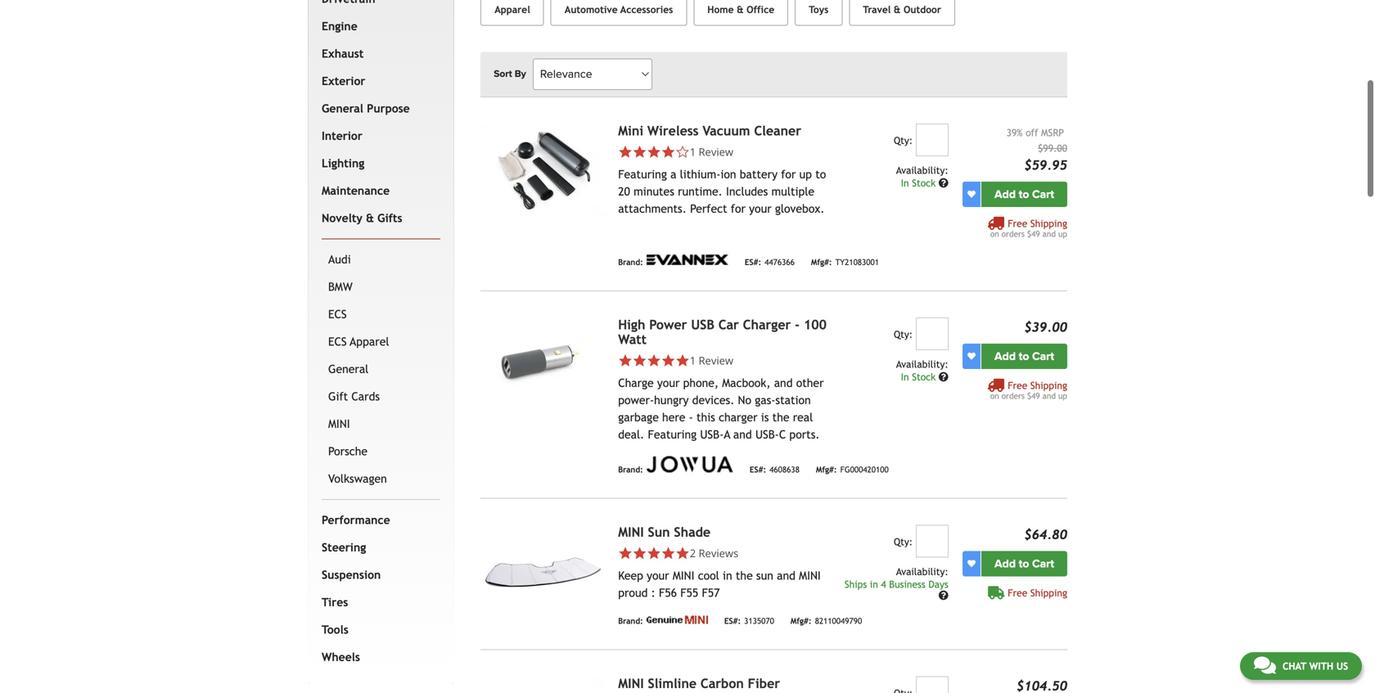 Task type: vqa. For each thing, say whether or not it's contained in the screenshot.
'cleaner,' in the bottom of the page
no



Task type: describe. For each thing, give the bounding box(es) containing it.
automotive
[[565, 4, 618, 15]]

station
[[775, 393, 811, 407]]

availability: for cleaner
[[896, 164, 948, 176]]

charger
[[719, 411, 758, 424]]

3 shipping from the top
[[1030, 587, 1067, 599]]

general for general
[[328, 362, 369, 376]]

hungry
[[654, 393, 689, 407]]

the inside keep your mini cool in the sun and mini proud : f56 f55 f57
[[736, 569, 753, 582]]

charge
[[618, 376, 654, 389]]

general for general purpose
[[322, 102, 363, 115]]

wheels
[[322, 651, 360, 664]]

in for mini wireless vacuum cleaner
[[901, 177, 909, 188]]

free shipping on orders $49 and up for mini wireless vacuum cleaner
[[990, 218, 1067, 238]]

power-
[[618, 393, 654, 407]]

performance link
[[318, 507, 437, 534]]

slimline
[[648, 676, 697, 691]]

up for high power usb car charger - 100 watt
[[1058, 391, 1067, 400]]

charger
[[743, 317, 791, 332]]

4
[[881, 579, 886, 590]]

add for $64.80
[[995, 557, 1016, 571]]

cart for $39.00
[[1032, 349, 1054, 363]]

your for shade
[[647, 569, 669, 582]]

1 review link down the 'mini wireless vacuum cleaner'
[[690, 144, 733, 159]]

review for usb
[[699, 353, 733, 368]]

vacuum
[[703, 123, 750, 138]]

gifts
[[377, 211, 402, 225]]

ships in 4 business days
[[845, 579, 948, 590]]

chat with us link
[[1240, 652, 1362, 680]]

to for high power usb car charger - 100 watt
[[1019, 349, 1029, 363]]

ecs for ecs apparel
[[328, 335, 347, 348]]

orders for mini wireless vacuum cleaner
[[1002, 229, 1025, 238]]

es#: for car
[[750, 465, 766, 474]]

mini for mini slimline carbon fiber license plate frame - priced each
[[618, 676, 644, 691]]

mfg#: 82110049790
[[791, 616, 862, 626]]

sun
[[648, 524, 670, 540]]

free for high power usb car charger - 100 watt
[[1008, 380, 1027, 391]]

$49 for high power usb car charger - 100 watt
[[1027, 391, 1040, 400]]

lithium-
[[680, 168, 721, 181]]

porsche
[[328, 445, 368, 458]]

us
[[1336, 661, 1348, 672]]

availability: for car
[[896, 358, 948, 370]]

plate
[[668, 691, 700, 693]]

reviews
[[699, 546, 738, 560]]

$39.00
[[1024, 319, 1067, 335]]

chat with us
[[1283, 661, 1348, 672]]

ports.
[[789, 428, 820, 441]]

add to wish list image for $39.00
[[967, 352, 976, 360]]

f55
[[680, 586, 698, 599]]

1 add to cart button from the top
[[981, 182, 1067, 207]]

1 review link up phone,
[[690, 353, 733, 368]]

es#: 3135070
[[724, 616, 774, 626]]

1 add from the top
[[995, 187, 1016, 201]]

add to cart for $64.80
[[995, 557, 1054, 571]]

ecs apparel
[[328, 335, 389, 348]]

& for home
[[737, 4, 744, 15]]

travel & outdoor link
[[849, 0, 955, 26]]

featuring inside featuring a lithium-ion battery for up to 20 minutes runtime. includes multiple attachments. perfect for your glovebox.
[[618, 168, 667, 181]]

es#4608638 - fg000420100 - high power usb car charger - 100 watt - charge your phone, macbook, and other power-hungry devices. no gas-station garbage here - this charger is the real deal. featuring usb-a and usb-c ports. - jowua - audi bmw volkswagen mercedes benz mini porsche image
[[481, 317, 605, 411]]

steering
[[322, 541, 366, 554]]

bmw link
[[325, 273, 437, 301]]

question circle image for mini wireless vacuum cleaner
[[939, 178, 948, 188]]

add to wish list image for $64.80
[[967, 560, 976, 568]]

attachments.
[[618, 202, 687, 215]]

review for vacuum
[[699, 144, 733, 159]]

and down $39.00
[[1042, 391, 1056, 400]]

perfect
[[690, 202, 727, 215]]

shipping for mini wireless vacuum cleaner
[[1030, 218, 1067, 229]]

mfg#: for cleaner
[[811, 257, 832, 267]]

39% off msrp $99.00 $59.95
[[1007, 127, 1067, 173]]

1 usb- from the left
[[700, 428, 724, 441]]

up for mini wireless vacuum cleaner
[[1058, 229, 1067, 238]]

real
[[793, 411, 813, 424]]

ecs link
[[325, 301, 437, 328]]

2 2 reviews link from the left
[[690, 546, 738, 560]]

ecs for ecs
[[328, 308, 347, 321]]

tires link
[[318, 589, 437, 616]]

engine link
[[318, 13, 437, 40]]

novelty & gifts
[[322, 211, 402, 225]]

tires
[[322, 596, 348, 609]]

free shipping on orders $49 and up for high power usb car charger - 100 watt
[[990, 380, 1067, 400]]

audi
[[328, 253, 351, 266]]

license
[[618, 691, 664, 693]]

this
[[697, 411, 715, 424]]

in stock for mini wireless vacuum cleaner
[[901, 177, 939, 188]]

2 vertical spatial es#:
[[724, 616, 741, 626]]

f57
[[702, 586, 720, 599]]

mfg#: for car
[[816, 465, 837, 474]]

es#: 4608638
[[750, 465, 800, 474]]

question circle image
[[939, 590, 948, 600]]

1 for power
[[690, 353, 696, 368]]

tools
[[322, 623, 348, 636]]

here
[[662, 411, 685, 424]]

days
[[928, 579, 948, 590]]

travel
[[863, 4, 891, 15]]

gas-
[[755, 393, 775, 407]]

cleaner
[[754, 123, 801, 138]]

and inside keep your mini cool in the sun and mini proud : f56 f55 f57
[[777, 569, 796, 582]]

general link
[[325, 355, 437, 383]]

accessories
[[620, 4, 673, 15]]

outdoor
[[904, 4, 941, 15]]

1 review link down high power usb car charger - 100 watt link
[[618, 353, 830, 368]]

c
[[779, 428, 786, 441]]

mini right sun
[[799, 569, 821, 582]]

es#3135070 - 82110049790 - mini sun shade - keep your mini cool in the sun and mini proud : f56 f55 f57 - genuine mini - mini image
[[481, 525, 605, 618]]

car
[[718, 317, 739, 332]]

es#: 4476366
[[745, 257, 795, 267]]

ecs apparel link
[[325, 328, 437, 355]]

home
[[707, 4, 734, 15]]

1 add to wish list image from the top
[[967, 190, 976, 198]]

macbook,
[[722, 376, 771, 389]]

3 qty: from the top
[[894, 536, 913, 547]]

home & office link
[[694, 0, 788, 26]]

fg000420100
[[840, 465, 889, 474]]

star image down mini
[[632, 145, 647, 159]]

in stock for high power usb car charger - 100 watt
[[901, 371, 939, 382]]

battery
[[740, 168, 778, 181]]

1 cart from the top
[[1032, 187, 1054, 201]]

2 reviews
[[690, 546, 738, 560]]

star image down mini sun shade link
[[661, 546, 675, 560]]

star image down power in the top left of the page
[[661, 353, 675, 368]]

audi link
[[325, 246, 437, 273]]

- inside charge your phone, macbook, and other power-hungry devices. no gas-station garbage here - this charger is the real deal. featuring usb-a and usb-c ports.
[[689, 411, 693, 424]]

phone,
[[683, 376, 719, 389]]

exhaust
[[322, 47, 364, 60]]

to for mini sun shade
[[1019, 557, 1029, 571]]

automotive accessories link
[[551, 0, 687, 26]]

deal.
[[618, 428, 644, 441]]

question circle image for high power usb car charger - 100 watt
[[939, 372, 948, 382]]

100
[[804, 317, 827, 332]]

es#3442723 - 82122458085 - mini slimline carbon fiber license plate frame - priced each - add the real carbon fiber trim to your plate - genuine mini - mini image
[[481, 676, 605, 693]]

power
[[649, 317, 687, 332]]

chat
[[1283, 661, 1306, 672]]

high power usb car charger - 100 watt
[[618, 317, 827, 347]]

qty: for cleaner
[[894, 134, 913, 146]]

1 add to cart from the top
[[995, 187, 1054, 201]]

and up station
[[774, 376, 793, 389]]

includes
[[726, 185, 768, 198]]

each
[[798, 691, 827, 693]]

qty: for car
[[894, 328, 913, 340]]

star image down wireless
[[647, 145, 661, 159]]

mini slimline carbon fiber license plate frame - priced each link
[[618, 676, 827, 693]]

cool
[[698, 569, 719, 582]]



Task type: locate. For each thing, give the bounding box(es) containing it.
1 vertical spatial shipping
[[1030, 380, 1067, 391]]

1 review up phone,
[[690, 353, 733, 368]]

1 vertical spatial cart
[[1032, 349, 1054, 363]]

apparel inside ecs apparel link
[[350, 335, 389, 348]]

free for mini wireless vacuum cleaner
[[1008, 218, 1027, 229]]

0 vertical spatial on
[[990, 229, 999, 238]]

2 vertical spatial your
[[647, 569, 669, 582]]

performance
[[322, 513, 390, 527]]

2 availability: from the top
[[896, 358, 948, 370]]

2 $49 from the top
[[1027, 391, 1040, 400]]

1 in stock from the top
[[901, 177, 939, 188]]

0 vertical spatial add to wish list image
[[967, 190, 976, 198]]

1 vertical spatial in
[[901, 371, 909, 382]]

0 vertical spatial 1
[[690, 144, 696, 159]]

1 horizontal spatial the
[[772, 411, 789, 424]]

1 up lithium-
[[690, 144, 696, 159]]

other
[[796, 376, 824, 389]]

mfg#: left fg000420100
[[816, 465, 837, 474]]

0 vertical spatial ecs
[[328, 308, 347, 321]]

0 horizontal spatial for
[[731, 202, 746, 215]]

2 horizontal spatial &
[[894, 4, 901, 15]]

1 review link down "vacuum"
[[618, 144, 830, 159]]

on
[[990, 229, 999, 238], [990, 391, 999, 400]]

brand: for high power usb car charger - 100 watt
[[618, 465, 643, 474]]

1 availability: from the top
[[896, 164, 948, 176]]

multiple
[[771, 185, 814, 198]]

review
[[699, 144, 733, 159], [699, 353, 733, 368]]

& right home on the right
[[737, 4, 744, 15]]

general up interior
[[322, 102, 363, 115]]

1 review from the top
[[699, 144, 733, 159]]

1 for wireless
[[690, 144, 696, 159]]

jowua - corporate logo image
[[646, 456, 733, 472]]

- inside high power usb car charger - 100 watt
[[795, 317, 800, 332]]

0 vertical spatial the
[[772, 411, 789, 424]]

es#4476366 - ty21083001 - mini wireless vacuum cleaner - featuring a lithium-ion battery for up to 20 minutes runtime. includes multiple attachments. perfect for your glovebox. - evannex - audi bmw volkswagen mercedes benz mini porsche image
[[481, 123, 605, 217]]

brand: for mini wireless vacuum cleaner
[[618, 257, 643, 267]]

shipping down $59.95
[[1030, 218, 1067, 229]]

2 stock from the top
[[912, 371, 936, 382]]

0 vertical spatial featuring
[[618, 168, 667, 181]]

1 horizontal spatial usb-
[[755, 428, 779, 441]]

& for novelty
[[366, 211, 374, 225]]

0 vertical spatial shipping
[[1030, 218, 1067, 229]]

3 brand: from the top
[[618, 616, 643, 626]]

cart for $64.80
[[1032, 557, 1054, 571]]

1 question circle image from the top
[[939, 178, 948, 188]]

2 in from the top
[[901, 371, 909, 382]]

and right sun
[[777, 569, 796, 582]]

ty21083001
[[835, 257, 879, 267]]

question circle image
[[939, 178, 948, 188], [939, 372, 948, 382]]

general up gift cards
[[328, 362, 369, 376]]

tools link
[[318, 616, 437, 644]]

mini for mini sun shade
[[618, 524, 644, 540]]

high power usb car charger - 100 watt link
[[618, 317, 827, 347]]

to down $39.00
[[1019, 349, 1029, 363]]

0 horizontal spatial apparel
[[350, 335, 389, 348]]

2 add from the top
[[995, 349, 1016, 363]]

brand: down deal.
[[618, 465, 643, 474]]

0 vertical spatial your
[[749, 202, 772, 215]]

suspension
[[322, 568, 381, 581]]

mini
[[618, 123, 643, 138]]

$49 for mini wireless vacuum cleaner
[[1027, 229, 1040, 238]]

3 add to cart button from the top
[[981, 551, 1067, 576]]

to up free shipping
[[1019, 557, 1029, 571]]

shipping for high power usb car charger - 100 watt
[[1030, 380, 1067, 391]]

None number field
[[916, 123, 948, 156], [916, 317, 948, 350], [916, 525, 948, 558], [916, 676, 948, 693], [916, 123, 948, 156], [916, 317, 948, 350], [916, 525, 948, 558], [916, 676, 948, 693]]

2 1 review from the top
[[690, 353, 733, 368]]

0 vertical spatial 1 review
[[690, 144, 733, 159]]

free down $39.00
[[1008, 380, 1027, 391]]

0 vertical spatial free shipping on orders $49 and up
[[990, 218, 1067, 238]]

apparel
[[495, 4, 530, 15], [350, 335, 389, 348]]

1 vertical spatial stock
[[912, 371, 936, 382]]

your inside keep your mini cool in the sun and mini proud : f56 f55 f57
[[647, 569, 669, 582]]

1 vertical spatial apparel
[[350, 335, 389, 348]]

shipping down $64.80
[[1030, 587, 1067, 599]]

and down $59.95
[[1042, 229, 1056, 238]]

0 vertical spatial add to cart
[[995, 187, 1054, 201]]

1 vertical spatial for
[[731, 202, 746, 215]]

travel & outdoor
[[863, 4, 941, 15]]

0 vertical spatial orders
[[1002, 229, 1025, 238]]

mfg#: left ty21083001
[[811, 257, 832, 267]]

2 orders from the top
[[1002, 391, 1025, 400]]

1 vertical spatial question circle image
[[939, 372, 948, 382]]

2 free shipping on orders $49 and up from the top
[[990, 380, 1067, 400]]

1 free from the top
[[1008, 218, 1027, 229]]

1 qty: from the top
[[894, 134, 913, 146]]

2 vertical spatial brand:
[[618, 616, 643, 626]]

orders down $39.00
[[1002, 391, 1025, 400]]

2 add to wish list image from the top
[[967, 352, 976, 360]]

1 stock from the top
[[912, 177, 936, 188]]

0 horizontal spatial usb-
[[700, 428, 724, 441]]

82110049790
[[815, 616, 862, 626]]

2 horizontal spatial -
[[795, 317, 800, 332]]

& inside travel & outdoor link
[[894, 4, 901, 15]]

1 vertical spatial on
[[990, 391, 999, 400]]

0 vertical spatial mfg#:
[[811, 257, 832, 267]]

review up phone,
[[699, 353, 733, 368]]

mini inside mini link
[[328, 417, 350, 430]]

general purpose link
[[318, 95, 437, 122]]

1 vertical spatial free
[[1008, 380, 1027, 391]]

in for high power usb car charger - 100 watt
[[901, 371, 909, 382]]

1 vertical spatial -
[[689, 411, 693, 424]]

general inside novelty & gifts subcategories element
[[328, 362, 369, 376]]

apparel up sort by
[[495, 4, 530, 15]]

1 $49 from the top
[[1027, 229, 1040, 238]]

1 horizontal spatial -
[[746, 691, 751, 693]]

0 vertical spatial add
[[995, 187, 1016, 201]]

0 horizontal spatial the
[[736, 569, 753, 582]]

purpose
[[367, 102, 410, 115]]

0 vertical spatial add to cart button
[[981, 182, 1067, 207]]

ecs down ecs link
[[328, 335, 347, 348]]

2 1 from the top
[[690, 353, 696, 368]]

1 ecs from the top
[[328, 308, 347, 321]]

0 vertical spatial general
[[322, 102, 363, 115]]

1 vertical spatial ecs
[[328, 335, 347, 348]]

0 vertical spatial review
[[699, 144, 733, 159]]

2 vertical spatial mfg#:
[[791, 616, 812, 626]]

star image
[[632, 145, 647, 159], [647, 145, 661, 159], [661, 353, 675, 368], [647, 546, 661, 560], [661, 546, 675, 560]]

1 free shipping on orders $49 and up from the top
[[990, 218, 1067, 238]]

2 qty: from the top
[[894, 328, 913, 340]]

free shipping on orders $49 and up down $39.00
[[990, 380, 1067, 400]]

up up multiple
[[799, 168, 812, 181]]

mfg#:
[[811, 257, 832, 267], [816, 465, 837, 474], [791, 616, 812, 626]]

& inside home & office link
[[737, 4, 744, 15]]

& inside novelty & gifts link
[[366, 211, 374, 225]]

for down includes
[[731, 202, 746, 215]]

stock for mini wireless vacuum cleaner
[[912, 177, 936, 188]]

2 vertical spatial add
[[995, 557, 1016, 571]]

cart down $64.80
[[1032, 557, 1054, 571]]

2 question circle image from the top
[[939, 372, 948, 382]]

your inside featuring a lithium-ion battery for up to 20 minutes runtime. includes multiple attachments. perfect for your glovebox.
[[749, 202, 772, 215]]

mini left slimline
[[618, 676, 644, 691]]

1 vertical spatial in stock
[[901, 371, 939, 382]]

sun
[[756, 569, 773, 582]]

stock for high power usb car charger - 100 watt
[[912, 371, 936, 382]]

1
[[690, 144, 696, 159], [690, 353, 696, 368]]

your
[[749, 202, 772, 215], [657, 376, 680, 389], [647, 569, 669, 582]]

0 horizontal spatial &
[[366, 211, 374, 225]]

free down $59.95
[[1008, 218, 1027, 229]]

general
[[322, 102, 363, 115], [328, 362, 369, 376]]

featuring up minutes
[[618, 168, 667, 181]]

add to cart button down $59.95
[[981, 182, 1067, 207]]

1 vertical spatial es#:
[[750, 465, 766, 474]]

1 on from the top
[[990, 229, 999, 238]]

20
[[618, 185, 630, 198]]

brand: down proud
[[618, 616, 643, 626]]

2 shipping from the top
[[1030, 380, 1067, 391]]

2 vertical spatial shipping
[[1030, 587, 1067, 599]]

minutes
[[634, 185, 674, 198]]

runtime.
[[678, 185, 723, 198]]

0 vertical spatial cart
[[1032, 187, 1054, 201]]

& left the gifts
[[366, 211, 374, 225]]

your inside charge your phone, macbook, and other power-hungry devices. no gas-station garbage here - this charger is the real deal. featuring usb-a and usb-c ports.
[[657, 376, 680, 389]]

1 orders from the top
[[1002, 229, 1025, 238]]

1 review for usb
[[690, 353, 733, 368]]

toys link
[[795, 0, 842, 26]]

to up glovebox.
[[815, 168, 826, 181]]

star image down sun
[[647, 546, 661, 560]]

comments image
[[1254, 656, 1276, 675]]

2
[[690, 546, 696, 560]]

in right cool
[[723, 569, 732, 582]]

2 free from the top
[[1008, 380, 1027, 391]]

2 on from the top
[[990, 391, 999, 400]]

3 cart from the top
[[1032, 557, 1054, 571]]

novelty & gifts subcategories element
[[322, 238, 441, 500]]

1 horizontal spatial for
[[781, 168, 796, 181]]

mini inside mini slimline carbon fiber license plate frame - priced each
[[618, 676, 644, 691]]

39%
[[1007, 127, 1023, 138]]

$64.80
[[1024, 527, 1067, 542]]

add to cart button for $39.00
[[981, 344, 1067, 369]]

1 horizontal spatial &
[[737, 4, 744, 15]]

add to cart button for $64.80
[[981, 551, 1067, 576]]

add to cart button up free shipping
[[981, 551, 1067, 576]]

1 vertical spatial free shipping on orders $49 and up
[[990, 380, 1067, 400]]

exterior link
[[318, 67, 437, 95]]

free down $64.80
[[1008, 587, 1027, 599]]

2 vertical spatial availability:
[[896, 566, 948, 577]]

1 horizontal spatial apparel
[[495, 4, 530, 15]]

star image
[[618, 145, 632, 159], [661, 145, 675, 159], [618, 353, 632, 368], [632, 353, 647, 368], [647, 353, 661, 368], [675, 353, 690, 368], [618, 546, 632, 560], [632, 546, 647, 560], [675, 546, 690, 560]]

2 reviews link
[[618, 546, 830, 560], [690, 546, 738, 560]]

for
[[781, 168, 796, 181], [731, 202, 746, 215]]

- inside mini slimline carbon fiber license plate frame - priced each
[[746, 691, 751, 693]]

usb- down this
[[700, 428, 724, 441]]

your down includes
[[749, 202, 772, 215]]

1 horizontal spatial in
[[870, 579, 878, 590]]

0 vertical spatial brand:
[[618, 257, 643, 267]]

3 add from the top
[[995, 557, 1016, 571]]

es#: left 4608638 at right
[[750, 465, 766, 474]]

your up hungry on the bottom of the page
[[657, 376, 680, 389]]

2 vertical spatial -
[[746, 691, 751, 693]]

by
[[515, 68, 526, 80]]

mini left sun
[[618, 524, 644, 540]]

add to wish list image
[[967, 190, 976, 198], [967, 352, 976, 360], [967, 560, 976, 568]]

your up the :
[[647, 569, 669, 582]]

1 2 reviews link from the left
[[618, 546, 830, 560]]

1 review for vacuum
[[690, 144, 733, 159]]

usb- down is
[[755, 428, 779, 441]]

apparel link
[[481, 0, 544, 26]]

the right is
[[772, 411, 789, 424]]

1 vertical spatial 1 review
[[690, 353, 733, 368]]

1 vertical spatial featuring
[[648, 428, 697, 441]]

automotive accessories
[[565, 4, 673, 15]]

0 vertical spatial qty:
[[894, 134, 913, 146]]

0 vertical spatial in
[[901, 177, 909, 188]]

2 vertical spatial free
[[1008, 587, 1027, 599]]

exhaust link
[[318, 40, 437, 67]]

add to cart for $39.00
[[995, 349, 1054, 363]]

for up multiple
[[781, 168, 796, 181]]

up inside featuring a lithium-ion battery for up to 20 minutes runtime. includes multiple attachments. perfect for your glovebox.
[[799, 168, 812, 181]]

0 vertical spatial apparel
[[495, 4, 530, 15]]

2 vertical spatial qty:
[[894, 536, 913, 547]]

1 vertical spatial brand:
[[618, 465, 643, 474]]

mfg#: ty21083001
[[811, 257, 879, 267]]

general purpose
[[322, 102, 410, 115]]

add to cart
[[995, 187, 1054, 201], [995, 349, 1054, 363], [995, 557, 1054, 571]]

frame
[[704, 691, 742, 693]]

es#: for cleaner
[[745, 257, 761, 267]]

1 vertical spatial your
[[657, 376, 680, 389]]

1 brand: from the top
[[618, 257, 643, 267]]

add to cart button
[[981, 182, 1067, 207], [981, 344, 1067, 369], [981, 551, 1067, 576]]

2 vertical spatial add to cart
[[995, 557, 1054, 571]]

brand: for mini sun shade
[[618, 616, 643, 626]]

1 vertical spatial the
[[736, 569, 753, 582]]

keep your mini cool in the sun and mini proud : f56 f55 f57
[[618, 569, 821, 599]]

suspension link
[[318, 561, 437, 589]]

1 review down the 'mini wireless vacuum cleaner'
[[690, 144, 733, 159]]

0 vertical spatial -
[[795, 317, 800, 332]]

2 in stock from the top
[[901, 371, 939, 382]]

1 1 from the top
[[690, 144, 696, 159]]

genuine mini - corporate logo image
[[646, 616, 708, 624]]

1 vertical spatial orders
[[1002, 391, 1025, 400]]

0 vertical spatial stock
[[912, 177, 936, 188]]

2 vertical spatial up
[[1058, 391, 1067, 400]]

mini sun shade link
[[618, 524, 711, 540]]

interior
[[322, 129, 362, 142]]

mini up the f55
[[673, 569, 694, 582]]

1 up phone,
[[690, 353, 696, 368]]

featuring inside charge your phone, macbook, and other power-hungry devices. no gas-station garbage here - this charger is the real deal. featuring usb-a and usb-c ports.
[[648, 428, 697, 441]]

gift cards
[[328, 390, 380, 403]]

cart down $59.95
[[1032, 187, 1054, 201]]

add to cart up free shipping
[[995, 557, 1054, 571]]

evannex - corporate logo image
[[646, 254, 728, 265]]

brand: left evannex - corporate logo
[[618, 257, 643, 267]]

on for high power usb car charger - 100 watt
[[990, 391, 999, 400]]

1 vertical spatial add to cart button
[[981, 344, 1067, 369]]

2 vertical spatial cart
[[1032, 557, 1054, 571]]

3 free from the top
[[1008, 587, 1027, 599]]

1 vertical spatial availability:
[[896, 358, 948, 370]]

orders down $59.95
[[1002, 229, 1025, 238]]

in inside keep your mini cool in the sun and mini proud : f56 f55 f57
[[723, 569, 732, 582]]

& for travel
[[894, 4, 901, 15]]

up down $39.00
[[1058, 391, 1067, 400]]

1 shipping from the top
[[1030, 218, 1067, 229]]

1 vertical spatial add to cart
[[995, 349, 1054, 363]]

cart down $39.00
[[1032, 349, 1054, 363]]

$49 down $39.00
[[1027, 391, 1040, 400]]

wireless
[[647, 123, 699, 138]]

0 vertical spatial for
[[781, 168, 796, 181]]

1 vertical spatial review
[[699, 353, 733, 368]]

mini for mini
[[328, 417, 350, 430]]

a
[[724, 428, 730, 441]]

f56
[[659, 586, 677, 599]]

1 vertical spatial general
[[328, 362, 369, 376]]

ships
[[845, 579, 867, 590]]

the inside charge your phone, macbook, and other power-hungry devices. no gas-station garbage here - this charger is the real deal. featuring usb-a and usb-c ports.
[[772, 411, 789, 424]]

0 vertical spatial in stock
[[901, 177, 939, 188]]

2 review from the top
[[699, 353, 733, 368]]

1 vertical spatial $49
[[1027, 391, 1040, 400]]

- right frame on the right of page
[[746, 691, 751, 693]]

es#: left 4476366
[[745, 257, 761, 267]]

is
[[761, 411, 769, 424]]

- left this
[[689, 411, 693, 424]]

3 add to wish list image from the top
[[967, 560, 976, 568]]

in
[[901, 177, 909, 188], [901, 371, 909, 382]]

- left 100
[[795, 317, 800, 332]]

to down $59.95
[[1019, 187, 1029, 201]]

1 vertical spatial mfg#:
[[816, 465, 837, 474]]

priced
[[755, 691, 794, 693]]

gift
[[328, 390, 348, 403]]

2 ecs from the top
[[328, 335, 347, 348]]

mini slimline carbon fiber license plate frame - priced each
[[618, 676, 827, 693]]

2 vertical spatial add to cart button
[[981, 551, 1067, 576]]

1 vertical spatial qty:
[[894, 328, 913, 340]]

1 vertical spatial add to wish list image
[[967, 352, 976, 360]]

stock
[[912, 177, 936, 188], [912, 371, 936, 382]]

3 add to cart from the top
[[995, 557, 1054, 571]]

0 vertical spatial up
[[799, 168, 812, 181]]

$49 down $59.95
[[1027, 229, 1040, 238]]

and right a
[[733, 428, 752, 441]]

to inside featuring a lithium-ion battery for up to 20 minutes runtime. includes multiple attachments. perfect for your glovebox.
[[815, 168, 826, 181]]

add to cart down $59.95
[[995, 187, 1054, 201]]

2 vertical spatial add to wish list image
[[967, 560, 976, 568]]

availability:
[[896, 164, 948, 176], [896, 358, 948, 370], [896, 566, 948, 577]]

featuring down here
[[648, 428, 697, 441]]

$99.00
[[1038, 142, 1067, 154]]

the left sun
[[736, 569, 753, 582]]

mfg#: left "82110049790"
[[791, 616, 812, 626]]

add for $39.00
[[995, 349, 1016, 363]]

your for usb
[[657, 376, 680, 389]]

orders for high power usb car charger - 100 watt
[[1002, 391, 1025, 400]]

up down $59.95
[[1058, 229, 1067, 238]]

free shipping on orders $49 and up down $59.95
[[990, 218, 1067, 238]]

ecs down bmw
[[328, 308, 347, 321]]

0 horizontal spatial -
[[689, 411, 693, 424]]

apparel down ecs link
[[350, 335, 389, 348]]

featuring a lithium-ion battery for up to 20 minutes runtime. includes multiple attachments. perfect for your glovebox.
[[618, 168, 826, 215]]

1 1 review from the top
[[690, 144, 733, 159]]

& right travel
[[894, 4, 901, 15]]

high
[[618, 317, 645, 332]]

review down the mini wireless vacuum cleaner link
[[699, 144, 733, 159]]

4476366
[[765, 257, 795, 267]]

add to cart down $39.00
[[995, 349, 1054, 363]]

add to cart button down $39.00
[[981, 344, 1067, 369]]

shipping down $39.00
[[1030, 380, 1067, 391]]

0 vertical spatial availability:
[[896, 164, 948, 176]]

mini down the gift
[[328, 417, 350, 430]]

1 vertical spatial 1
[[690, 353, 696, 368]]

0 horizontal spatial in
[[723, 569, 732, 582]]

2 brand: from the top
[[618, 465, 643, 474]]

in left 4
[[870, 579, 878, 590]]

toys
[[809, 4, 829, 15]]

2 cart from the top
[[1032, 349, 1054, 363]]

to for mini wireless vacuum cleaner
[[1019, 187, 1029, 201]]

1 in from the top
[[901, 177, 909, 188]]

0 vertical spatial free
[[1008, 218, 1027, 229]]

3 availability: from the top
[[896, 566, 948, 577]]

carbon
[[701, 676, 744, 691]]

mini
[[328, 417, 350, 430], [618, 524, 644, 540], [673, 569, 694, 582], [799, 569, 821, 582], [618, 676, 644, 691]]

add
[[995, 187, 1016, 201], [995, 349, 1016, 363], [995, 557, 1016, 571]]

0 vertical spatial $49
[[1027, 229, 1040, 238]]

wheels link
[[318, 644, 437, 671]]

2 add to cart from the top
[[995, 349, 1054, 363]]

4608638
[[770, 465, 800, 474]]

2 usb- from the left
[[755, 428, 779, 441]]

0 vertical spatial es#:
[[745, 257, 761, 267]]

$49
[[1027, 229, 1040, 238], [1027, 391, 1040, 400]]

on for mini wireless vacuum cleaner
[[990, 229, 999, 238]]

mini link
[[325, 410, 437, 438]]

0 vertical spatial question circle image
[[939, 178, 948, 188]]

1 vertical spatial up
[[1058, 229, 1067, 238]]

$59.95
[[1024, 157, 1067, 173]]

es#: left 3135070
[[724, 616, 741, 626]]

1 vertical spatial add
[[995, 349, 1016, 363]]

empty star image
[[675, 145, 690, 159]]

maintenance link
[[318, 177, 437, 204]]

2 add to cart button from the top
[[981, 344, 1067, 369]]



